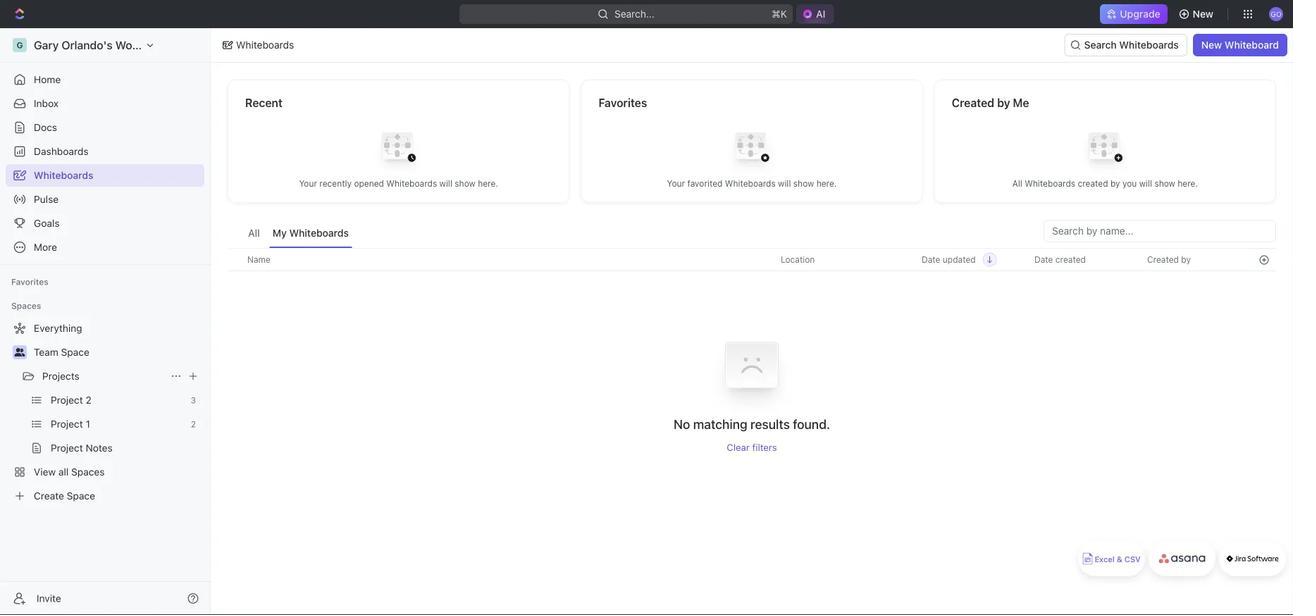 Task type: vqa. For each thing, say whether or not it's contained in the screenshot.
New within the button
yes



Task type: locate. For each thing, give the bounding box(es) containing it.
2 down 3
[[191, 419, 196, 429]]

everything link
[[6, 317, 202, 340]]

new whiteboard button
[[1193, 34, 1288, 56]]

0 vertical spatial project
[[51, 394, 83, 406]]

2 date from the left
[[1035, 255, 1053, 265]]

all inside all button
[[248, 227, 260, 239]]

created left the me
[[952, 96, 994, 110]]

project up project 1
[[51, 394, 83, 406]]

team
[[34, 346, 58, 358]]

spaces right the all
[[71, 466, 105, 478]]

project
[[51, 394, 83, 406], [51, 418, 83, 430], [51, 442, 83, 454]]

date inside "button"
[[922, 255, 940, 265]]

notes
[[86, 442, 113, 454]]

tree
[[6, 317, 204, 507]]

location
[[781, 255, 815, 265]]

space for create space
[[67, 490, 95, 502]]

new up new whiteboard
[[1193, 8, 1214, 20]]

0 vertical spatial all
[[1012, 179, 1022, 189]]

project for project 2
[[51, 394, 83, 406]]

favorited
[[687, 179, 723, 189]]

my whiteboards button
[[269, 220, 352, 248]]

&
[[1117, 555, 1122, 564]]

0 horizontal spatial will
[[439, 179, 452, 189]]

recently
[[319, 179, 352, 189]]

0 vertical spatial created
[[952, 96, 994, 110]]

new down new button
[[1201, 39, 1222, 51]]

1 horizontal spatial favorites
[[599, 96, 647, 110]]

date created
[[1035, 255, 1086, 265]]

created
[[952, 96, 994, 110], [1147, 255, 1179, 265]]

create space
[[34, 490, 95, 502]]

no favorited whiteboards image
[[724, 122, 780, 178]]

1 date from the left
[[922, 255, 940, 265]]

0 horizontal spatial here.
[[478, 179, 498, 189]]

1 vertical spatial 2
[[191, 419, 196, 429]]

2 vertical spatial by
[[1181, 255, 1191, 265]]

by left you
[[1111, 179, 1120, 189]]

your left the recently
[[299, 179, 317, 189]]

your
[[299, 179, 317, 189], [667, 179, 685, 189]]

created inside row
[[1147, 255, 1179, 265]]

1 horizontal spatial all
[[1012, 179, 1022, 189]]

1 horizontal spatial show
[[793, 179, 814, 189]]

by for created by me
[[997, 96, 1010, 110]]

upgrade link
[[1100, 4, 1167, 24]]

spaces
[[11, 301, 41, 311], [71, 466, 105, 478]]

0 horizontal spatial show
[[455, 179, 476, 189]]

will
[[439, 179, 452, 189], [778, 179, 791, 189], [1139, 179, 1152, 189]]

2 horizontal spatial will
[[1139, 179, 1152, 189]]

1 vertical spatial space
[[67, 490, 95, 502]]

1 vertical spatial all
[[248, 227, 260, 239]]

0 vertical spatial 2
[[86, 394, 91, 406]]

0 horizontal spatial by
[[997, 96, 1010, 110]]

1 horizontal spatial by
[[1111, 179, 1120, 189]]

0 horizontal spatial your
[[299, 179, 317, 189]]

project notes link
[[51, 437, 202, 459]]

3 project from the top
[[51, 442, 83, 454]]

no recent whiteboards image
[[370, 122, 427, 178]]

2 horizontal spatial show
[[1155, 179, 1175, 189]]

by inside the no matching results found. table
[[1181, 255, 1191, 265]]

goals
[[34, 217, 60, 229]]

0 horizontal spatial all
[[248, 227, 260, 239]]

new for new whiteboard
[[1201, 39, 1222, 51]]

1 horizontal spatial here.
[[817, 179, 837, 189]]

by left the me
[[997, 96, 1010, 110]]

1 your from the left
[[299, 179, 317, 189]]

date updated button
[[913, 249, 997, 271]]

tab list containing all
[[245, 220, 352, 248]]

1 horizontal spatial created
[[1147, 255, 1179, 265]]

by for created by
[[1181, 255, 1191, 265]]

3 show from the left
[[1155, 179, 1175, 189]]

gary orlando's workspace
[[34, 38, 174, 52]]

created for created by
[[1147, 255, 1179, 265]]

2 show from the left
[[793, 179, 814, 189]]

projects link
[[42, 365, 165, 388]]

1 horizontal spatial your
[[667, 179, 685, 189]]

0 vertical spatial spaces
[[11, 301, 41, 311]]

row
[[228, 248, 1276, 271]]

0 horizontal spatial created
[[952, 96, 994, 110]]

2 your from the left
[[667, 179, 685, 189]]

0 vertical spatial favorites
[[599, 96, 647, 110]]

you
[[1123, 179, 1137, 189]]

all whiteboards created by you will show here.
[[1012, 179, 1198, 189]]

2
[[86, 394, 91, 406], [191, 419, 196, 429]]

Search by name... text field
[[1052, 221, 1268, 242]]

3 will from the left
[[1139, 179, 1152, 189]]

created
[[1078, 179, 1108, 189], [1056, 255, 1086, 265]]

date for date updated
[[922, 255, 940, 265]]

space inside team space link
[[61, 346, 89, 358]]

project 2
[[51, 394, 91, 406]]

my whiteboards
[[273, 227, 349, 239]]

0 vertical spatial new
[[1193, 8, 1214, 20]]

0 horizontal spatial favorites
[[11, 277, 48, 287]]

tree containing everything
[[6, 317, 204, 507]]

date
[[922, 255, 940, 265], [1035, 255, 1053, 265]]

no matching results found. table
[[228, 248, 1276, 453]]

space up the 'projects' on the bottom of page
[[61, 346, 89, 358]]

space
[[61, 346, 89, 358], [67, 490, 95, 502]]

project 2 link
[[51, 389, 185, 412]]

project up view all spaces
[[51, 442, 83, 454]]

date inside button
[[1035, 255, 1053, 265]]

spaces down favorites button
[[11, 301, 41, 311]]

3
[[191, 395, 196, 405]]

0 horizontal spatial 2
[[86, 394, 91, 406]]

new button
[[1173, 3, 1222, 25]]

updated
[[943, 255, 976, 265]]

row containing name
[[228, 248, 1276, 271]]

0 horizontal spatial date
[[922, 255, 940, 265]]

project left 1
[[51, 418, 83, 430]]

go button
[[1265, 3, 1288, 25]]

no matching results found.
[[674, 417, 830, 432]]

1 horizontal spatial 2
[[191, 419, 196, 429]]

space down view all spaces
[[67, 490, 95, 502]]

0 vertical spatial by
[[997, 96, 1010, 110]]

created down search by name... text box
[[1147, 255, 1179, 265]]

whiteboards
[[236, 39, 294, 51], [1119, 39, 1179, 51], [34, 169, 93, 181], [386, 179, 437, 189], [725, 179, 776, 189], [1025, 179, 1075, 189], [289, 227, 349, 239]]

1 horizontal spatial will
[[778, 179, 791, 189]]

by down search by name... text box
[[1181, 255, 1191, 265]]

no data image
[[710, 323, 794, 416]]

ai button
[[796, 4, 834, 24]]

1 horizontal spatial spaces
[[71, 466, 105, 478]]

opened
[[354, 179, 384, 189]]

2 up 1
[[86, 394, 91, 406]]

1 vertical spatial created
[[1056, 255, 1086, 265]]

1 project from the top
[[51, 394, 83, 406]]

0 horizontal spatial spaces
[[11, 301, 41, 311]]

workspace
[[115, 38, 174, 52]]

1 horizontal spatial date
[[1035, 255, 1053, 265]]

inbox
[[34, 98, 59, 109]]

project notes
[[51, 442, 113, 454]]

tab list
[[245, 220, 352, 248]]

favorites
[[599, 96, 647, 110], [11, 277, 48, 287]]

1 vertical spatial project
[[51, 418, 83, 430]]

by
[[997, 96, 1010, 110], [1111, 179, 1120, 189], [1181, 255, 1191, 265]]

whiteboards inside sidebar "navigation"
[[34, 169, 93, 181]]

space inside create space link
[[67, 490, 95, 502]]

1 show from the left
[[455, 179, 476, 189]]

1 vertical spatial created
[[1147, 255, 1179, 265]]

gary
[[34, 38, 59, 52]]

⌘k
[[772, 8, 787, 20]]

invite
[[37, 593, 61, 604]]

found.
[[793, 417, 830, 432]]

docs link
[[6, 116, 204, 139]]

1 vertical spatial favorites
[[11, 277, 48, 287]]

2 horizontal spatial by
[[1181, 255, 1191, 265]]

0 vertical spatial space
[[61, 346, 89, 358]]

project 1
[[51, 418, 90, 430]]

tree inside sidebar "navigation"
[[6, 317, 204, 507]]

your left favorited
[[667, 179, 685, 189]]

2 horizontal spatial here.
[[1178, 179, 1198, 189]]

2 project from the top
[[51, 418, 83, 430]]

1 vertical spatial new
[[1201, 39, 1222, 51]]

more button
[[6, 236, 204, 259]]

search whiteboards button
[[1064, 34, 1187, 56]]

new
[[1193, 8, 1214, 20], [1201, 39, 1222, 51]]

2 vertical spatial project
[[51, 442, 83, 454]]

here.
[[478, 179, 498, 189], [817, 179, 837, 189], [1178, 179, 1198, 189]]



Task type: describe. For each thing, give the bounding box(es) containing it.
excel & csv
[[1095, 555, 1141, 564]]

orlando's
[[62, 38, 113, 52]]

filters
[[752, 441, 777, 453]]

upgrade
[[1120, 8, 1160, 20]]

results
[[751, 417, 790, 432]]

project for project notes
[[51, 442, 83, 454]]

whiteboards link
[[6, 164, 204, 187]]

all button
[[245, 220, 263, 248]]

create space link
[[6, 485, 202, 507]]

my
[[273, 227, 287, 239]]

me
[[1013, 96, 1029, 110]]

created by
[[1147, 255, 1191, 265]]

date created button
[[1026, 249, 1094, 271]]

matching
[[693, 417, 747, 432]]

g
[[17, 40, 23, 50]]

create
[[34, 490, 64, 502]]

1
[[86, 418, 90, 430]]

2 here. from the left
[[817, 179, 837, 189]]

pulse link
[[6, 188, 204, 211]]

favorites inside favorites button
[[11, 277, 48, 287]]

user group image
[[14, 348, 25, 357]]

your recently opened whiteboards will show here.
[[299, 179, 498, 189]]

docs
[[34, 122, 57, 133]]

pulse
[[34, 193, 59, 205]]

project 1 link
[[51, 413, 185, 436]]

no matching results found. row
[[228, 323, 1276, 453]]

new whiteboard
[[1201, 39, 1279, 51]]

all for all
[[248, 227, 260, 239]]

space for team space
[[61, 346, 89, 358]]

favorites button
[[6, 273, 54, 290]]

recent
[[245, 96, 283, 110]]

1 will from the left
[[439, 179, 452, 189]]

dashboards link
[[6, 140, 204, 163]]

created by me
[[952, 96, 1029, 110]]

name
[[247, 255, 270, 265]]

go
[[1271, 10, 1282, 18]]

team space link
[[34, 341, 202, 364]]

excel
[[1095, 555, 1115, 564]]

everything
[[34, 322, 82, 334]]

1 vertical spatial by
[[1111, 179, 1120, 189]]

your favorited whiteboards will show here.
[[667, 179, 837, 189]]

project for project 1
[[51, 418, 83, 430]]

whiteboard
[[1225, 39, 1279, 51]]

view all spaces
[[34, 466, 105, 478]]

team space
[[34, 346, 89, 358]]

your for favorites
[[667, 179, 685, 189]]

view all spaces link
[[6, 461, 202, 483]]

2 will from the left
[[778, 179, 791, 189]]

ai
[[816, 8, 825, 20]]

search whiteboards
[[1084, 39, 1179, 51]]

excel & csv link
[[1078, 541, 1145, 576]]

gary orlando's workspace, , element
[[13, 38, 27, 52]]

clear filters
[[727, 441, 777, 453]]

csv
[[1125, 555, 1141, 564]]

home
[[34, 74, 61, 85]]

no
[[674, 417, 690, 432]]

your for recent
[[299, 179, 317, 189]]

clear filters button
[[727, 441, 777, 453]]

home link
[[6, 68, 204, 91]]

date updated
[[922, 255, 976, 265]]

all
[[58, 466, 69, 478]]

sidebar navigation
[[0, 28, 214, 615]]

no created by me whiteboards image
[[1077, 122, 1133, 178]]

1 vertical spatial spaces
[[71, 466, 105, 478]]

new for new
[[1193, 8, 1214, 20]]

search
[[1084, 39, 1117, 51]]

created for created by me
[[952, 96, 994, 110]]

dashboards
[[34, 146, 89, 157]]

goals link
[[6, 212, 204, 235]]

view
[[34, 466, 56, 478]]

projects
[[42, 370, 79, 382]]

date for date created
[[1035, 255, 1053, 265]]

created inside button
[[1056, 255, 1086, 265]]

0 vertical spatial created
[[1078, 179, 1108, 189]]

search...
[[614, 8, 655, 20]]

1 here. from the left
[[478, 179, 498, 189]]

3 here. from the left
[[1178, 179, 1198, 189]]

more
[[34, 241, 57, 253]]

clear
[[727, 441, 750, 453]]

inbox link
[[6, 92, 204, 115]]

all for all whiteboards created by you will show here.
[[1012, 179, 1022, 189]]



